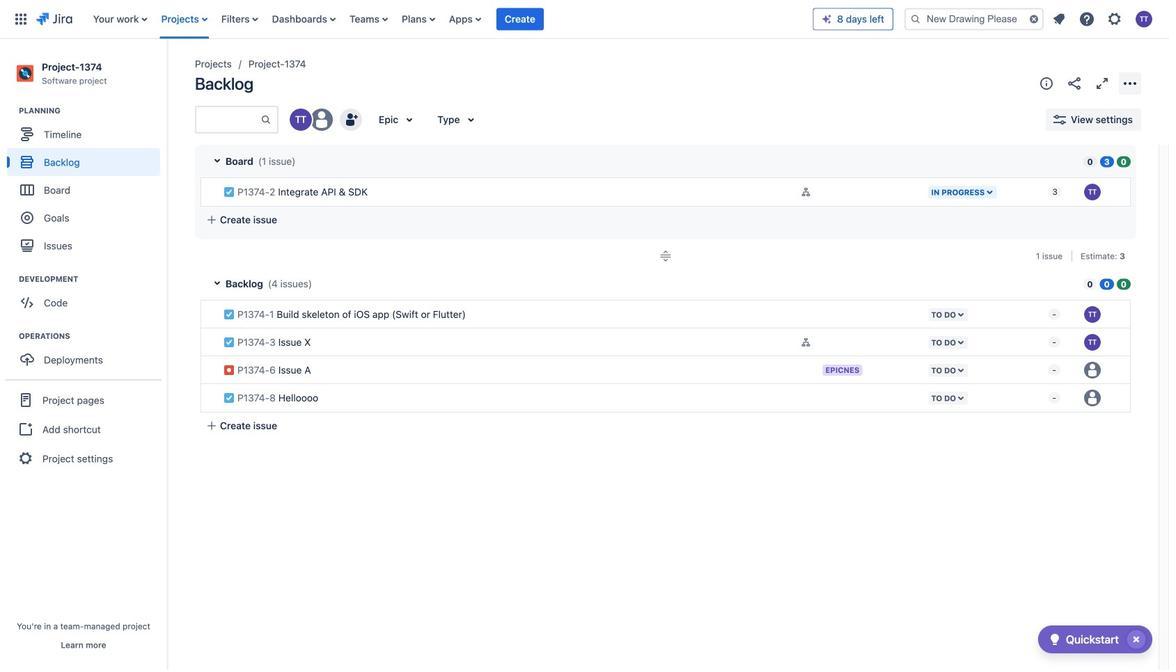 Task type: vqa. For each thing, say whether or not it's contained in the screenshot.
Issue type icon
no



Task type: describe. For each thing, give the bounding box(es) containing it.
group for operations "icon"
[[7, 331, 167, 378]]

heading for group corresponding to planning icon
[[19, 105, 167, 116]]

group for planning icon
[[7, 105, 167, 264]]

in progress: 0 of 0 (story points) element
[[1100, 278, 1115, 290]]

notifications image
[[1051, 11, 1068, 28]]

enter full screen image
[[1095, 75, 1111, 92]]

view settings image
[[1052, 111, 1069, 128]]

add people image
[[343, 111, 359, 128]]

2 create issue image from the top
[[191, 293, 208, 309]]

settings image
[[1107, 11, 1124, 28]]

your profile and settings image
[[1136, 11, 1153, 28]]

sidebar navigation image
[[152, 56, 183, 84]]

backlog menu image
[[1122, 75, 1139, 92]]

development image
[[2, 271, 19, 288]]

check image
[[1047, 632, 1064, 649]]

0 horizontal spatial list
[[86, 0, 813, 39]]

done: 0 of 3 (story points) element
[[1117, 156, 1131, 168]]

to do: 0 of 3 (story points) element
[[1084, 156, 1098, 168]]

sidebar element
[[0, 39, 167, 671]]

help image
[[1079, 11, 1096, 28]]

planning image
[[2, 103, 19, 119]]



Task type: locate. For each thing, give the bounding box(es) containing it.
goal image
[[21, 212, 33, 224]]

Search field
[[905, 8, 1044, 30]]

list
[[86, 0, 813, 39], [1047, 7, 1161, 32]]

1 vertical spatial heading
[[19, 274, 167, 285]]

operations image
[[2, 328, 19, 345]]

1 create issue image from the top
[[191, 170, 208, 187]]

in progress: 3 of 3 (story points) element
[[1101, 156, 1115, 168]]

1 horizontal spatial list
[[1047, 7, 1161, 32]]

Search backlog text field
[[196, 107, 261, 132]]

1 heading from the top
[[19, 105, 167, 116]]

group
[[7, 105, 167, 264], [7, 274, 167, 321], [7, 331, 167, 378], [6, 380, 162, 479]]

0 vertical spatial heading
[[19, 105, 167, 116]]

banner
[[0, 0, 1170, 39]]

2 vertical spatial heading
[[19, 331, 167, 342]]

dismiss quickstart image
[[1126, 629, 1148, 651]]

heading
[[19, 105, 167, 116], [19, 274, 167, 285], [19, 331, 167, 342]]

done: 0 of 0 (story points) element
[[1117, 278, 1131, 290]]

0 vertical spatial create issue image
[[191, 170, 208, 187]]

group for development icon
[[7, 274, 167, 321]]

to do: 0 of 0 (story points) element
[[1084, 278, 1098, 290]]

2 heading from the top
[[19, 274, 167, 285]]

list item
[[497, 0, 544, 39]]

search image
[[911, 14, 922, 25]]

None search field
[[905, 8, 1044, 30]]

create issue image
[[191, 170, 208, 187], [191, 293, 208, 309]]

1 vertical spatial create issue image
[[191, 293, 208, 309]]

heading for group related to operations "icon"
[[19, 331, 167, 342]]

heading for group corresponding to development icon
[[19, 274, 167, 285]]

primary element
[[8, 0, 813, 39]]

jira image
[[36, 11, 72, 28], [36, 11, 72, 28]]

clear search session image
[[1029, 14, 1040, 25]]

3 heading from the top
[[19, 331, 167, 342]]

appswitcher icon image
[[13, 11, 29, 28]]



